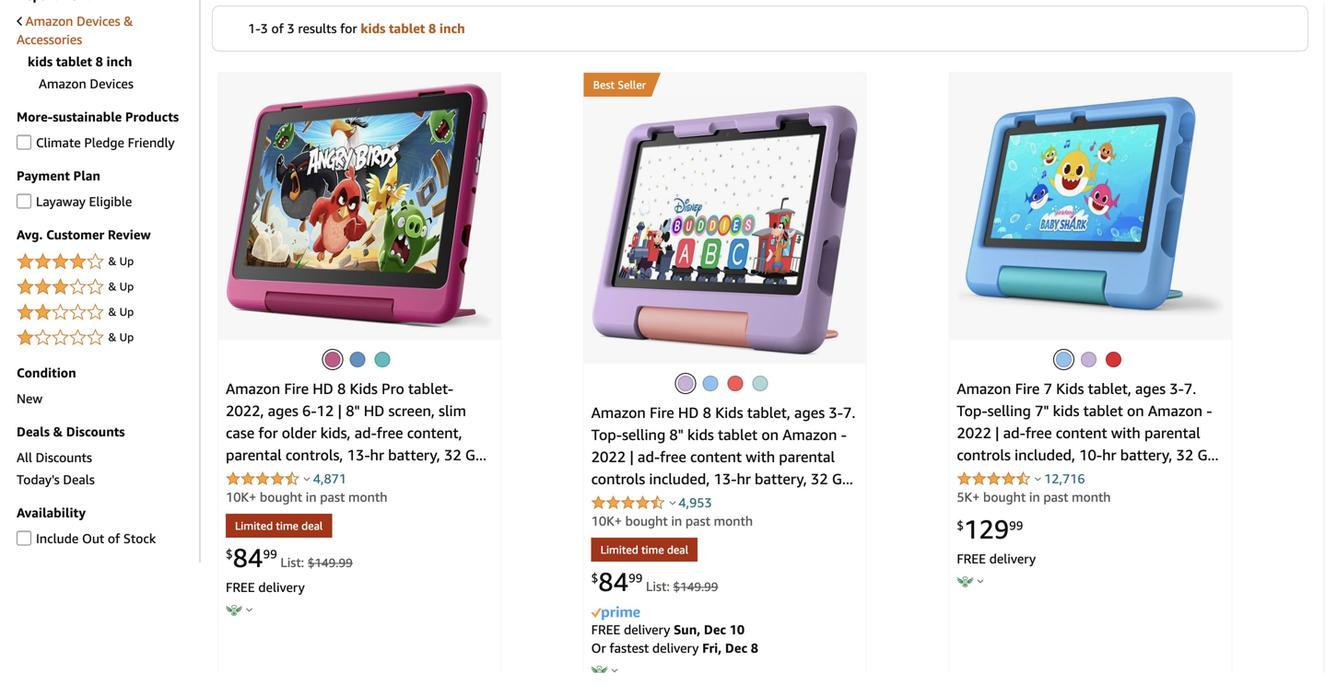 Task type: describe. For each thing, give the bounding box(es) containing it.
8 inside free delivery sun, dec 10 or fastest delivery fri, dec 8
[[751, 641, 758, 656]]

99 for amazon fire hd 8 kids pro tablet- 2022, ages 6-12 | 8" hd screen, slim case for older kids, ad-free content, parental controls, 13-hr battery, 32 gb, rainbow universe
[[263, 547, 277, 562]]

of for 3
[[271, 21, 284, 36]]

popover image
[[612, 669, 618, 673]]

free delivery for blue
[[957, 552, 1036, 567]]

kids inside 'amazon fire 7 kids tablet, ages 3-7. top-selling 7" kids tablet on amazon - 2022 | ad-free content with parental controls included, 10-hr battery, 32 gb, blue'
[[1053, 402, 1080, 420]]

& up for 4 stars & up element
[[108, 255, 134, 268]]

13- inside amazon fire hd 8 kids pro tablet- 2022, ages 6-12 | 8" hd screen, slim case for older kids, ad-free content, parental controls, 13-hr battery, 32 gb, rainbow universe
[[347, 447, 370, 464]]

32 for parental
[[1177, 447, 1194, 464]]

more-sustainable products
[[17, 109, 179, 124]]

amazon inside amazon devices & accessories
[[26, 13, 73, 29]]

amazon fire hd 8 kids pro tablet- 2022, ages 6-12 | 8" hd screen, slim case for older kids, ad-free content, parental cont... image
[[226, 83, 493, 330]]

limited time deal for universe
[[235, 520, 323, 533]]

129
[[964, 514, 1009, 545]]

5k+
[[957, 490, 980, 505]]

past for 13-
[[320, 490, 345, 505]]

ages inside amazon fire hd 8 kids pro tablet- 2022, ages 6-12 | 8" hd screen, slim case for older kids, ad-free content, parental controls, 13-hr battery, 32 gb, rainbow universe
[[268, 402, 298, 420]]

| inside amazon fire hd 8 kids tablet, ages 3-7. top-selling 8" kids tablet on amazon - 2022 | ad-free content with parental controls included, 13-hr battery, 32 gb, purple
[[630, 448, 634, 466]]

payment
[[17, 168, 70, 183]]

2 & up link from the top
[[17, 277, 194, 299]]

tablet, inside 'amazon fire 7 kids tablet, ages 3-7. top-selling 7" kids tablet on amazon - 2022 | ad-free content with parental controls included, 10-hr battery, 32 gb, blue'
[[1088, 380, 1132, 398]]

out
[[82, 531, 104, 547]]

universe
[[287, 469, 345, 486]]

$149.99 for universe
[[308, 556, 353, 571]]

12
[[317, 402, 334, 420]]

free delivery sun, dec 10 or fastest delivery fri, dec 8
[[591, 623, 758, 656]]

3 stars & up element
[[17, 277, 194, 299]]

0 horizontal spatial deals
[[17, 424, 50, 440]]

stock
[[123, 531, 156, 547]]

gb, for parental
[[1198, 447, 1221, 464]]

in for controls,
[[306, 490, 317, 505]]

limited time deal link for universe
[[226, 514, 332, 541]]

sustainable
[[53, 109, 122, 124]]

sun,
[[674, 623, 701, 638]]

ages inside 'amazon fire 7 kids tablet, ages 3-7. top-selling 7" kids tablet on amazon - 2022 | ad-free content with parental controls included, 10-hr battery, 32 gb, blue'
[[1135, 380, 1166, 398]]

more-
[[17, 109, 53, 124]]

parental inside 'amazon fire 7 kids tablet, ages 3-7. top-selling 7" kids tablet on amazon - 2022 | ad-free content with parental controls included, 10-hr battery, 32 gb, blue'
[[1145, 424, 1201, 442]]

limited time deal link for purple
[[591, 538, 698, 565]]

amazon devices & accessories
[[17, 13, 133, 47]]

all
[[17, 450, 32, 465]]

layaway
[[36, 194, 86, 209]]

results
[[298, 21, 337, 36]]

eligible
[[89, 194, 132, 209]]

amazon fire 7 kids tablet, ages 3-7. top-selling 7" kids tablet on amazon - 2022 | ad-free content with parental controls ... image
[[957, 96, 1224, 317]]

or
[[591, 641, 606, 656]]

amazon fire hd 8 kids tablet, ages 3-7. top-selling 8" kids tablet on amazon - 2022 | ad-free content with parental controls included, 13-hr battery, 32 gb, purple link
[[591, 404, 856, 510]]

layaway eligible link
[[17, 191, 132, 211]]

controls,
[[286, 447, 343, 464]]

free inside amazon fire hd 8 kids pro tablet- 2022, ages 6-12 | 8" hd screen, slim case for older kids, ad-free content, parental controls, 13-hr battery, 32 gb, rainbow universe
[[377, 424, 403, 442]]

blue
[[957, 469, 987, 486]]

best seller
[[593, 78, 646, 91]]

payment plan
[[17, 168, 100, 183]]

bought for included,
[[983, 490, 1026, 505]]

amazon inside kids tablet 8 inch amazon devices
[[39, 76, 86, 91]]

screen,
[[388, 402, 435, 420]]

& for 3 stars & up element
[[108, 280, 117, 293]]

ad- inside 'amazon fire 7 kids tablet, ages 3-7. top-selling 7" kids tablet on amazon - 2022 | ad-free content with parental controls included, 10-hr battery, 32 gb, blue'
[[1003, 424, 1026, 442]]

ad- inside amazon fire hd 8 kids pro tablet- 2022, ages 6-12 | 8" hd screen, slim case for older kids, ad-free content, parental controls, 13-hr battery, 32 gb, rainbow universe
[[355, 424, 377, 442]]

condition
[[17, 365, 76, 381]]

10-
[[1079, 447, 1102, 464]]

up for 2 stars & up element
[[119, 306, 134, 318]]

accessories
[[17, 32, 82, 47]]

content inside amazon fire hd 8 kids tablet, ages 3-7. top-selling 8" kids tablet on amazon - 2022 | ad-free content with parental controls included, 13-hr battery, 32 gb, purple
[[690, 448, 742, 466]]

customer
[[46, 227, 104, 242]]

12,716 link
[[1044, 471, 1085, 487]]

include out of stock link
[[17, 528, 156, 548]]

& up for 3 stars & up element
[[108, 280, 134, 293]]

1 horizontal spatial hd
[[364, 402, 385, 420]]

3- inside amazon fire hd 8 kids tablet, ages 3-7. top-selling 8" kids tablet on amazon - 2022 | ad-free content with parental controls included, 13-hr battery, 32 gb, purple
[[829, 404, 843, 422]]

2022 inside amazon fire hd 8 kids tablet, ages 3-7. top-selling 8" kids tablet on amazon - 2022 | ad-free content with parental controls included, 13-hr battery, 32 gb, purple
[[591, 448, 626, 466]]

| inside 'amazon fire 7 kids tablet, ages 3-7. top-selling 7" kids tablet on amazon - 2022 | ad-free content with parental controls included, 10-hr battery, 32 gb, blue'
[[995, 424, 1000, 442]]

best seller group
[[584, 73, 652, 97]]

kids inside amazon fire hd 8 kids tablet, ages 3-7. top-selling 8" kids tablet on amazon - 2022 | ad-free content with parental controls included, 13-hr battery, 32 gb, purple
[[688, 426, 714, 444]]

7"
[[1035, 402, 1049, 420]]

pledge
[[84, 135, 124, 150]]

ad- inside amazon fire hd 8 kids tablet, ages 3-7. top-selling 8" kids tablet on amazon - 2022 | ad-free content with parental controls included, 13-hr battery, 32 gb, purple
[[638, 448, 660, 466]]

$ 129 99
[[957, 514, 1023, 545]]

& inside amazon devices & accessories
[[124, 13, 133, 29]]

fire for selling
[[650, 404, 674, 422]]

free delivery for rainbow
[[226, 580, 305, 595]]

time for universe
[[276, 520, 299, 533]]

limited time deal for purple
[[601, 544, 688, 557]]

amazon fire hd 8 kids tablet, ages 3-7. top-selling 8" kids tablet on amazon - 2022 | ad-free content with parental controls included, 13-hr battery, 32 gb, purple
[[591, 404, 856, 510]]

0 vertical spatial discounts
[[66, 424, 125, 440]]

1-3 of 3 results for kids tablet 8 inch
[[248, 21, 465, 36]]

32 for content,
[[444, 447, 461, 464]]

& for 2 stars & up element
[[108, 306, 117, 318]]

1 vertical spatial dec
[[725, 641, 748, 656]]

amazon devices link
[[39, 76, 134, 91]]

tablet inside kids tablet 8 inch amazon devices
[[56, 54, 92, 69]]

tablet inside amazon fire hd 8 kids tablet, ages 3-7. top-selling 8" kids tablet on amazon - 2022 | ad-free content with parental controls included, 13-hr battery, 32 gb, purple
[[718, 426, 758, 444]]

kids right results
[[361, 21, 386, 36]]

6-
[[302, 402, 317, 420]]

1 star & up element
[[17, 327, 194, 349]]

bought for controls,
[[260, 490, 302, 505]]

4 stars & up element
[[17, 251, 194, 273]]

8 inside amazon fire hd 8 kids pro tablet- 2022, ages 6-12 | 8" hd screen, slim case for older kids, ad-free content, parental controls, 13-hr battery, 32 gb, rainbow universe
[[337, 380, 346, 398]]

84 for amazon fire hd 8 kids tablet, ages 3-7. top-selling 8" kids tablet on amazon - 2022 | ad-free content with parental controls included, 13-hr battery, 32 gb, purple
[[598, 567, 629, 598]]

friendly
[[128, 135, 175, 150]]

free inside 'amazon fire 7 kids tablet, ages 3-7. top-selling 7" kids tablet on amazon - 2022 | ad-free content with parental controls included, 10-hr battery, 32 gb, blue'
[[1026, 424, 1052, 442]]

3- inside 'amazon fire 7 kids tablet, ages 3-7. top-selling 7" kids tablet on amazon - 2022 | ad-free content with parental controls included, 10-hr battery, 32 gb, blue'
[[1170, 380, 1184, 398]]

deal for purple
[[667, 544, 688, 557]]

new
[[17, 391, 43, 406]]

checkbox image for climate
[[17, 135, 31, 150]]

10
[[730, 623, 745, 638]]

avg.
[[17, 227, 43, 242]]

& up all discounts link
[[53, 424, 63, 440]]

new link
[[17, 391, 43, 406]]

amazon fire hd 8 kids tablet, ages 3-7. top-selling 8" kids tablet on amazon - 2022 | ad-free content with parental contro... image
[[591, 105, 859, 356]]

today's
[[17, 472, 60, 488]]

of for stock
[[108, 531, 120, 547]]

top- inside 'amazon fire 7 kids tablet, ages 3-7. top-selling 7" kids tablet on amazon - 2022 | ad-free content with parental controls included, 10-hr battery, 32 gb, blue'
[[957, 402, 988, 420]]

8 inside amazon fire hd 8 kids tablet, ages 3-7. top-selling 8" kids tablet on amazon - 2022 | ad-free content with parental controls included, 13-hr battery, 32 gb, purple
[[703, 404, 712, 422]]

slim
[[439, 402, 466, 420]]

$149.99 for purple
[[673, 580, 718, 594]]

avg. customer review
[[17, 227, 151, 242]]

32 inside amazon fire hd 8 kids tablet, ages 3-7. top-selling 8" kids tablet on amazon - 2022 | ad-free content with parental controls included, 13-hr battery, 32 gb, purple
[[811, 471, 828, 488]]

13- inside amazon fire hd 8 kids tablet, ages 3-7. top-selling 8" kids tablet on amazon - 2022 | ad-free content with parental controls included, 13-hr battery, 32 gb, purple
[[714, 471, 737, 488]]

99 for amazon fire hd 8 kids tablet, ages 3-7. top-selling 8" kids tablet on amazon - 2022 | ad-free content with parental controls included, 13-hr battery, 32 gb, purple
[[629, 571, 643, 585]]

deals & discounts
[[17, 424, 125, 440]]

past for 10-
[[1044, 490, 1069, 505]]

controls inside amazon fire hd 8 kids tablet, ages 3-7. top-selling 8" kids tablet on amazon - 2022 | ad-free content with parental controls included, 13-hr battery, 32 gb, purple
[[591, 471, 645, 488]]

2022,
[[226, 402, 264, 420]]

12,716
[[1044, 471, 1085, 487]]

& for 4 stars & up element
[[108, 255, 117, 268]]

content,
[[407, 424, 462, 442]]

seller
[[618, 78, 646, 91]]

4,871
[[313, 471, 347, 487]]

list: for universe
[[281, 555, 304, 571]]

controls inside 'amazon fire 7 kids tablet, ages 3-7. top-selling 7" kids tablet on amazon - 2022 | ad-free content with parental controls included, 10-hr battery, 32 gb, blue'
[[957, 447, 1011, 464]]

fri,
[[702, 641, 722, 656]]

in for controls
[[671, 514, 682, 529]]

1 horizontal spatial for
[[340, 21, 357, 36]]

layaway eligible
[[36, 194, 132, 209]]

content inside 'amazon fire 7 kids tablet, ages 3-7. top-selling 7" kids tablet on amazon - 2022 | ad-free content with parental controls included, 10-hr battery, 32 gb, blue'
[[1056, 424, 1108, 442]]

best seller link
[[584, 73, 866, 97]]

include
[[36, 531, 79, 547]]

7
[[1044, 380, 1053, 398]]

included, inside 'amazon fire 7 kids tablet, ages 3-7. top-selling 7" kids tablet on amazon - 2022 | ad-free content with parental controls included, 10-hr battery, 32 gb, blue'
[[1015, 447, 1076, 464]]

$ inside $ 129 99
[[957, 519, 964, 533]]

99 inside $ 129 99
[[1009, 519, 1023, 533]]

time for purple
[[641, 544, 664, 557]]

amazon fire hd 8 kids pro tablet- 2022, ages 6-12 | 8" hd screen, slim case for older kids, ad-free content, parental controls, 13-hr battery, 32 gb, rainbow universe
[[226, 380, 488, 486]]

climate pledge friendly
[[36, 135, 175, 150]]

1 & up link from the top
[[17, 251, 194, 273]]

month for included,
[[714, 514, 753, 529]]

bought for controls
[[625, 514, 668, 529]]

amazon fire 7 kids tablet, ages 3-7. top-selling 7" kids tablet on amazon - 2022 | ad-free content with parental controls included, 10-hr battery, 32 gb, blue link
[[957, 380, 1221, 486]]

7. inside 'amazon fire 7 kids tablet, ages 3-7. top-selling 7" kids tablet on amazon - 2022 | ad-free content with parental controls included, 10-hr battery, 32 gb, blue'
[[1184, 380, 1197, 398]]



Task type: locate. For each thing, give the bounding box(es) containing it.
| inside amazon fire hd 8 kids pro tablet- 2022, ages 6-12 | 8" hd screen, slim case for older kids, ad-free content, parental controls, 13-hr battery, 32 gb, rainbow universe
[[338, 402, 342, 420]]

1 vertical spatial 8"
[[670, 426, 684, 444]]

top- up the blue
[[957, 402, 988, 420]]

parental
[[1145, 424, 1201, 442], [226, 447, 282, 464], [779, 448, 835, 466]]

top- up purple
[[591, 426, 622, 444]]

4,953 link
[[679, 495, 712, 511]]

0 horizontal spatial -
[[841, 426, 847, 444]]

4 & up from the top
[[108, 331, 134, 344]]

hr inside amazon fire hd 8 kids tablet, ages 3-7. top-selling 8" kids tablet on amazon - 2022 | ad-free content with parental controls included, 13-hr battery, 32 gb, purple
[[737, 471, 751, 488]]

on inside 'amazon fire 7 kids tablet, ages 3-7. top-selling 7" kids tablet on amazon - 2022 | ad-free content with parental controls included, 10-hr battery, 32 gb, blue'
[[1127, 402, 1144, 420]]

fire inside amazon fire hd 8 kids pro tablet- 2022, ages 6-12 | 8" hd screen, slim case for older kids, ad-free content, parental controls, 13-hr battery, 32 gb, rainbow universe
[[284, 380, 309, 398]]

fire inside amazon fire hd 8 kids tablet, ages 3-7. top-selling 8" kids tablet on amazon - 2022 | ad-free content with parental controls included, 13-hr battery, 32 gb, purple
[[650, 404, 674, 422]]

gb, inside 'amazon fire 7 kids tablet, ages 3-7. top-selling 7" kids tablet on amazon - 2022 | ad-free content with parental controls included, 10-hr battery, 32 gb, blue'
[[1198, 447, 1221, 464]]

8 inside kids tablet 8 inch amazon devices
[[96, 54, 103, 69]]

0 vertical spatial devices
[[77, 13, 120, 29]]

free inside free delivery sun, dec 10 or fastest delivery fri, dec 8
[[591, 623, 621, 638]]

past
[[320, 490, 345, 505], [1044, 490, 1069, 505], [686, 514, 711, 529]]

3 & up link from the top
[[17, 302, 194, 324]]

controls up purple
[[591, 471, 645, 488]]

$ up amazon prime 'image'
[[591, 571, 598, 585]]

deal down the 4,953 link
[[667, 544, 688, 557]]

1-
[[248, 21, 261, 36]]

1 vertical spatial of
[[108, 531, 120, 547]]

1 vertical spatial free
[[226, 580, 255, 595]]

2 horizontal spatial gb,
[[1198, 447, 1221, 464]]

selling inside 'amazon fire 7 kids tablet, ages 3-7. top-selling 7" kids tablet on amazon - 2022 | ad-free content with parental controls included, 10-hr battery, 32 gb, blue'
[[988, 402, 1031, 420]]

climate
[[36, 135, 81, 150]]

hr for 13-
[[370, 447, 384, 464]]

free inside amazon fire hd 8 kids tablet, ages 3-7. top-selling 8" kids tablet on amazon - 2022 | ad-free content with parental controls included, 13-hr battery, 32 gb, purple
[[660, 448, 687, 466]]

deals inside all discounts today's deals
[[63, 472, 95, 488]]

1 horizontal spatial deals
[[63, 472, 95, 488]]

2 horizontal spatial |
[[995, 424, 1000, 442]]

free for amazon fire hd 8 kids pro tablet- 2022, ages 6-12 | 8" hd screen, slim case for older kids, ad-free content, parental controls, 13-hr battery, 32 gb, rainbow universe
[[226, 580, 255, 595]]

1 horizontal spatial $
[[591, 571, 598, 585]]

limited time deal link down rainbow
[[226, 514, 332, 541]]

popover image for controls
[[669, 501, 676, 506]]

& up down review at the left top of the page
[[108, 255, 134, 268]]

dec down 10 at right bottom
[[725, 641, 748, 656]]

devices
[[77, 13, 120, 29], [90, 76, 134, 91]]

parental inside amazon fire hd 8 kids pro tablet- 2022, ages 6-12 | 8" hd screen, slim case for older kids, ad-free content, parental controls, 13-hr battery, 32 gb, rainbow universe
[[226, 447, 282, 464]]

checkbox image
[[17, 194, 31, 209]]

2 horizontal spatial kids
[[1056, 380, 1084, 398]]

free down screen,
[[377, 424, 403, 442]]

discounts up all discounts link
[[66, 424, 125, 440]]

kids down accessories
[[28, 54, 53, 69]]

limited for universe
[[235, 520, 273, 533]]

0 vertical spatial controls
[[957, 447, 1011, 464]]

products
[[125, 109, 179, 124]]

battery,
[[388, 447, 440, 464], [1120, 447, 1173, 464], [755, 471, 807, 488]]

99 down rainbow
[[263, 547, 277, 562]]

0 horizontal spatial on
[[762, 426, 779, 444]]

& down 2 stars & up element
[[108, 331, 117, 344]]

inch inside kids tablet 8 inch amazon devices
[[106, 54, 132, 69]]

10k+ bought in past month down universe
[[226, 490, 387, 505]]

10k+
[[226, 490, 256, 505], [591, 514, 622, 529]]

popover image for controls,
[[304, 477, 310, 482]]

1 & up from the top
[[108, 255, 134, 268]]

month for 13-
[[348, 490, 387, 505]]

limited time deal
[[235, 520, 323, 533], [601, 544, 688, 557]]

1 horizontal spatial kids
[[715, 404, 743, 422]]

1 vertical spatial 2022
[[591, 448, 626, 466]]

purple
[[591, 493, 635, 510]]

& inside "element"
[[108, 331, 117, 344]]

$149.99 up sun,
[[673, 580, 718, 594]]

deals up all on the left bottom
[[17, 424, 50, 440]]

inch
[[439, 21, 465, 36], [106, 54, 132, 69]]

battery, inside 'amazon fire 7 kids tablet, ages 3-7. top-selling 7" kids tablet on amazon - 2022 | ad-free content with parental controls included, 10-hr battery, 32 gb, blue'
[[1120, 447, 1173, 464]]

tablet
[[389, 21, 425, 36], [56, 54, 92, 69], [1084, 402, 1123, 420], [718, 426, 758, 444]]

up for 3 stars & up element
[[119, 280, 134, 293]]

amazon fire hd 8 kids pro tablet- 2022, ages 6-12 | 8" hd screen, slim case for older kids, ad-free content, parental controls, 13-hr battery, 32 gb, rainbow universe link
[[226, 380, 488, 486]]

10k+ down purple
[[591, 514, 622, 529]]

2022 up the blue
[[957, 424, 992, 442]]

10k+ bought in past month down 4,953
[[591, 514, 753, 529]]

& up 3 stars & up element
[[108, 255, 117, 268]]

0 vertical spatial 8"
[[346, 402, 360, 420]]

4 up from the top
[[119, 331, 134, 344]]

battery, for parental
[[1120, 447, 1173, 464]]

hd up the 12 at the left of page
[[313, 380, 333, 398]]

3 & up from the top
[[108, 306, 134, 318]]

$ down rainbow
[[226, 547, 233, 562]]

delivery
[[990, 552, 1036, 567], [258, 580, 305, 595], [624, 623, 670, 638], [652, 641, 699, 656]]

fire for 12
[[284, 380, 309, 398]]

& up inside 4 stars & up element
[[108, 255, 134, 268]]

2 vertical spatial 99
[[629, 571, 643, 585]]

10k+ bought in past month for universe
[[226, 490, 387, 505]]

for right results
[[340, 21, 357, 36]]

0 horizontal spatial for
[[258, 424, 278, 442]]

1 vertical spatial $149.99
[[673, 580, 718, 594]]

$ 84 99 list: $149.99 for universe
[[226, 543, 353, 574]]

0 horizontal spatial $149.99
[[308, 556, 353, 571]]

for right case
[[258, 424, 278, 442]]

free
[[377, 424, 403, 442], [1026, 424, 1052, 442], [660, 448, 687, 466]]

0 vertical spatial included,
[[1015, 447, 1076, 464]]

amazon prime image
[[591, 607, 640, 621]]

1 horizontal spatial inch
[[439, 21, 465, 36]]

selling inside amazon fire hd 8 kids tablet, ages 3-7. top-selling 8" kids tablet on amazon - 2022 | ad-free content with parental controls included, 13-hr battery, 32 gb, purple
[[622, 426, 666, 444]]

1 horizontal spatial 99
[[629, 571, 643, 585]]

$149.99
[[308, 556, 353, 571], [673, 580, 718, 594]]

1 horizontal spatial free
[[591, 623, 621, 638]]

& up link up 2 stars & up element
[[17, 277, 194, 299]]

1 horizontal spatial battery,
[[755, 471, 807, 488]]

& up link
[[17, 251, 194, 273], [17, 277, 194, 299], [17, 302, 194, 324], [17, 327, 194, 349]]

kids right 7"
[[1053, 402, 1080, 420]]

battery, for content,
[[388, 447, 440, 464]]

up down 4 stars & up element
[[119, 280, 134, 293]]

hd inside amazon fire hd 8 kids tablet, ages 3-7. top-selling 8" kids tablet on amazon - 2022 | ad-free content with parental controls included, 13-hr battery, 32 gb, purple
[[678, 404, 699, 422]]

|
[[338, 402, 342, 420], [995, 424, 1000, 442], [630, 448, 634, 466]]

84 for amazon fire hd 8 kids pro tablet- 2022, ages 6-12 | 8" hd screen, slim case for older kids, ad-free content, parental controls, 13-hr battery, 32 gb, rainbow universe
[[233, 543, 263, 574]]

$ 84 99 list: $149.99 for purple
[[591, 567, 718, 598]]

1 horizontal spatial of
[[271, 21, 284, 36]]

99 up amazon prime 'image'
[[629, 571, 643, 585]]

10k+ for amazon fire hd 8 kids pro tablet- 2022, ages 6-12 | 8" hd screen, slim case for older kids, ad-free content, parental controls, 13-hr battery, 32 gb, rainbow universe
[[226, 490, 256, 505]]

0 horizontal spatial of
[[108, 531, 120, 547]]

month down amazon fire hd 8 kids pro tablet- 2022, ages 6-12 | 8" hd screen, slim case for older kids, ad-free content, parental controls, 13-hr battery, 32 gb, rainbow universe link
[[348, 490, 387, 505]]

1 horizontal spatial bought
[[625, 514, 668, 529]]

checkbox image down more- in the top left of the page
[[17, 135, 31, 150]]

2 horizontal spatial hr
[[1102, 447, 1117, 464]]

controls
[[957, 447, 1011, 464], [591, 471, 645, 488]]

review
[[108, 227, 151, 242]]

month for 10-
[[1072, 490, 1111, 505]]

$ down 5k+
[[957, 519, 964, 533]]

parental for amazon fire hd 8 kids tablet, ages 3-7. top-selling 8" kids tablet on amazon - 2022 | ad-free content with parental controls included, 13-hr battery, 32 gb, purple
[[779, 448, 835, 466]]

popover image
[[304, 477, 310, 482], [1035, 477, 1041, 482], [669, 501, 676, 506], [977, 579, 984, 584], [246, 608, 253, 612]]

hd for 6-
[[313, 380, 333, 398]]

0 horizontal spatial ages
[[268, 402, 298, 420]]

1 horizontal spatial -
[[1207, 402, 1212, 420]]

2 horizontal spatial past
[[1044, 490, 1069, 505]]

kids inside amazon fire hd 8 kids tablet, ages 3-7. top-selling 8" kids tablet on amazon - 2022 | ad-free content with parental controls included, 13-hr battery, 32 gb, purple
[[715, 404, 743, 422]]

8
[[429, 21, 436, 36], [96, 54, 103, 69], [337, 380, 346, 398], [703, 404, 712, 422], [751, 641, 758, 656]]

kids,
[[320, 424, 351, 442]]

list: up the free delivery sun, dec 10 element
[[646, 579, 670, 594]]

$ 84 99 list: $149.99
[[226, 543, 353, 574], [591, 567, 718, 598]]

1 horizontal spatial limited time deal
[[601, 544, 688, 557]]

popover image for included,
[[1035, 477, 1041, 482]]

with inside amazon fire hd 8 kids tablet, ages 3-7. top-selling 8" kids tablet on amazon - 2022 | ad-free content with parental controls included, 13-hr battery, 32 gb, purple
[[746, 448, 775, 466]]

& up down 4 stars & up element
[[108, 280, 134, 293]]

0 horizontal spatial 84
[[233, 543, 263, 574]]

1 horizontal spatial $ 84 99 list: $149.99
[[591, 567, 718, 598]]

1 checkbox image from the top
[[17, 135, 31, 150]]

& for 1 star & up "element"
[[108, 331, 117, 344]]

$ for amazon fire hd 8 kids tablet, ages 3-7. top-selling 8" kids tablet on amazon - 2022 | ad-free content with parental controls included, 13-hr battery, 32 gb, purple
[[591, 571, 598, 585]]

bought up $ 129 99
[[983, 490, 1026, 505]]

0 horizontal spatial free
[[226, 580, 255, 595]]

ages
[[1135, 380, 1166, 398], [268, 402, 298, 420], [795, 404, 825, 422]]

$
[[957, 519, 964, 533], [226, 547, 233, 562], [591, 571, 598, 585]]

checkbox image left 'include'
[[17, 531, 31, 546]]

2 up from the top
[[119, 280, 134, 293]]

fire inside 'amazon fire 7 kids tablet, ages 3-7. top-selling 7" kids tablet on amazon - 2022 | ad-free content with parental controls included, 10-hr battery, 32 gb, blue'
[[1015, 380, 1040, 398]]

hd down 'pro'
[[364, 402, 385, 420]]

gb,
[[465, 447, 488, 464], [1198, 447, 1221, 464], [832, 471, 855, 488]]

0 vertical spatial with
[[1111, 424, 1141, 442]]

deal for universe
[[302, 520, 323, 533]]

1 horizontal spatial on
[[1127, 402, 1144, 420]]

of right 1-
[[271, 21, 284, 36]]

kids inside 'amazon fire 7 kids tablet, ages 3-7. top-selling 7" kids tablet on amazon - 2022 | ad-free content with parental controls included, 10-hr battery, 32 gb, blue'
[[1056, 380, 1084, 398]]

1 vertical spatial selling
[[622, 426, 666, 444]]

controls up the blue
[[957, 447, 1011, 464]]

devices inside kids tablet 8 inch amazon devices
[[90, 76, 134, 91]]

1 horizontal spatial top-
[[957, 402, 988, 420]]

checkbox image inside include out of stock link
[[17, 531, 31, 546]]

1 horizontal spatial ages
[[795, 404, 825, 422]]

month
[[348, 490, 387, 505], [1072, 490, 1111, 505], [714, 514, 753, 529]]

- inside 'amazon fire 7 kids tablet, ages 3-7. top-selling 7" kids tablet on amazon - 2022 | ad-free content with parental controls included, 10-hr battery, 32 gb, blue'
[[1207, 402, 1212, 420]]

0 horizontal spatial 2022
[[591, 448, 626, 466]]

2 horizontal spatial 32
[[1177, 447, 1194, 464]]

limited time deal down purple
[[601, 544, 688, 557]]

content up the 4,953 link
[[690, 448, 742, 466]]

or fastest delivery fri, dec 8 element
[[591, 641, 758, 656]]

parental inside amazon fire hd 8 kids tablet, ages 3-7. top-selling 8" kids tablet on amazon - 2022 | ad-free content with parental controls included, 13-hr battery, 32 gb, purple
[[779, 448, 835, 466]]

case
[[226, 424, 255, 442]]

gb, inside amazon fire hd 8 kids pro tablet- 2022, ages 6-12 | 8" hd screen, slim case for older kids, ad-free content, parental controls, 13-hr battery, 32 gb, rainbow universe
[[465, 447, 488, 464]]

0 vertical spatial 10k+
[[226, 490, 256, 505]]

8" right the 12 at the left of page
[[346, 402, 360, 420]]

84
[[233, 543, 263, 574], [598, 567, 629, 598]]

5k+ bought in past month
[[957, 490, 1111, 505]]

checkbox image
[[17, 135, 31, 150], [17, 531, 31, 546]]

0 horizontal spatial kids
[[350, 380, 378, 398]]

32
[[444, 447, 461, 464], [1177, 447, 1194, 464], [811, 471, 828, 488]]

discounts up "today's deals" link
[[36, 450, 92, 465]]

with inside 'amazon fire 7 kids tablet, ages 3-7. top-selling 7" kids tablet on amazon - 2022 | ad-free content with parental controls included, 10-hr battery, 32 gb, blue'
[[1111, 424, 1141, 442]]

up
[[119, 255, 134, 268], [119, 280, 134, 293], [119, 306, 134, 318], [119, 331, 134, 344]]

1 horizontal spatial tablet,
[[1088, 380, 1132, 398]]

include out of stock
[[36, 531, 156, 547]]

included, up 12,716
[[1015, 447, 1076, 464]]

1 vertical spatial inch
[[106, 54, 132, 69]]

0 vertical spatial free
[[957, 552, 986, 567]]

0 horizontal spatial selling
[[622, 426, 666, 444]]

2 vertical spatial |
[[630, 448, 634, 466]]

2 3 from the left
[[287, 21, 295, 36]]

limited time deal down rainbow
[[235, 520, 323, 533]]

parental for amazon fire hd 8 kids pro tablet- 2022, ages 6-12 | 8" hd screen, slim case for older kids, ad-free content, parental controls, 13-hr battery, 32 gb, rainbow universe
[[226, 447, 282, 464]]

0 vertical spatial of
[[271, 21, 284, 36]]

& up inside 1 star & up "element"
[[108, 331, 134, 344]]

0 horizontal spatial included,
[[649, 471, 710, 488]]

10k+ bought in past month
[[226, 490, 387, 505], [591, 514, 753, 529]]

& down 4 stars & up element
[[108, 280, 117, 293]]

month down 12,716
[[1072, 490, 1111, 505]]

0 horizontal spatial past
[[320, 490, 345, 505]]

past down 12,716
[[1044, 490, 1069, 505]]

checkbox image inside climate pledge friendly link
[[17, 135, 31, 150]]

deal down universe
[[302, 520, 323, 533]]

4,953
[[679, 495, 712, 511]]

1 3 from the left
[[261, 21, 268, 36]]

past for included,
[[686, 514, 711, 529]]

| right the 12 at the left of page
[[338, 402, 342, 420]]

2 horizontal spatial free
[[1026, 424, 1052, 442]]

time up the free delivery sun, dec 10 element
[[641, 544, 664, 557]]

2 horizontal spatial ages
[[1135, 380, 1166, 398]]

selling left 7"
[[988, 402, 1031, 420]]

2 stars & up element
[[17, 302, 194, 324]]

10k+ down rainbow
[[226, 490, 256, 505]]

ages inside amazon fire hd 8 kids tablet, ages 3-7. top-selling 8" kids tablet on amazon - 2022 | ad-free content with parental controls included, 13-hr battery, 32 gb, purple
[[795, 404, 825, 422]]

of
[[271, 21, 284, 36], [108, 531, 120, 547]]

0 vertical spatial time
[[276, 520, 299, 533]]

discounts inside all discounts today's deals
[[36, 450, 92, 465]]

kids for ages
[[350, 380, 378, 398]]

plan
[[73, 168, 100, 183]]

kids inside amazon fire hd 8 kids pro tablet- 2022, ages 6-12 | 8" hd screen, slim case for older kids, ad-free content, parental controls, 13-hr battery, 32 gb, rainbow universe
[[350, 380, 378, 398]]

climate pledge friendly link
[[17, 132, 175, 152]]

devices up accessories
[[77, 13, 120, 29]]

3-
[[1170, 380, 1184, 398], [829, 404, 843, 422]]

limited time deal link down purple
[[591, 538, 698, 565]]

& up link down 2 stars & up element
[[17, 327, 194, 349]]

1 vertical spatial content
[[690, 448, 742, 466]]

up for 1 star & up "element"
[[119, 331, 134, 344]]

discounts
[[66, 424, 125, 440], [36, 450, 92, 465]]

$149.99 down 4,871
[[308, 556, 353, 571]]

fire for 7"
[[1015, 380, 1040, 398]]

tablet inside 'amazon fire 7 kids tablet, ages 3-7. top-selling 7" kids tablet on amazon - 2022 | ad-free content with parental controls included, 10-hr battery, 32 gb, blue'
[[1084, 402, 1123, 420]]

1 up from the top
[[119, 255, 134, 268]]

tablet-
[[408, 380, 454, 398]]

free up the 4,953 link
[[660, 448, 687, 466]]

list: down universe
[[281, 555, 304, 571]]

time
[[276, 520, 299, 533], [641, 544, 664, 557]]

hd up the 4,953 link
[[678, 404, 699, 422]]

battery, inside amazon fire hd 8 kids tablet, ages 3-7. top-selling 8" kids tablet on amazon - 2022 | ad-free content with parental controls included, 13-hr battery, 32 gb, purple
[[755, 471, 807, 488]]

deals down all discounts link
[[63, 472, 95, 488]]

& up inside 3 stars & up element
[[108, 280, 134, 293]]

0 vertical spatial free delivery
[[957, 552, 1036, 567]]

top- inside amazon fire hd 8 kids tablet, ages 3-7. top-selling 8" kids tablet on amazon - 2022 | ad-free content with parental controls included, 13-hr battery, 32 gb, purple
[[591, 426, 622, 444]]

0 horizontal spatial top-
[[591, 426, 622, 444]]

1 vertical spatial list:
[[646, 579, 670, 594]]

bought down purple
[[625, 514, 668, 529]]

1 vertical spatial limited time deal
[[601, 544, 688, 557]]

fastest
[[610, 641, 649, 656]]

devices inside amazon devices & accessories
[[77, 13, 120, 29]]

hr
[[370, 447, 384, 464], [1102, 447, 1117, 464], [737, 471, 751, 488]]

& down 3 stars & up element
[[108, 306, 117, 318]]

with
[[1111, 424, 1141, 442], [746, 448, 775, 466]]

2 checkbox image from the top
[[17, 531, 31, 546]]

past down 4,953
[[686, 514, 711, 529]]

& up kids tablet 8 inch amazon devices
[[124, 13, 133, 29]]

0 horizontal spatial 3-
[[829, 404, 843, 422]]

best
[[593, 78, 615, 91]]

1 vertical spatial limited
[[601, 544, 639, 557]]

on inside amazon fire hd 8 kids tablet, ages 3-7. top-selling 8" kids tablet on amazon - 2022 | ad-free content with parental controls included, 13-hr battery, 32 gb, purple
[[762, 426, 779, 444]]

pro
[[382, 380, 404, 398]]

0 horizontal spatial limited
[[235, 520, 273, 533]]

free delivery sun, dec 10 element
[[591, 623, 745, 638]]

1 horizontal spatial ad-
[[638, 448, 660, 466]]

devices up 'more-sustainable products' at the left top of page
[[90, 76, 134, 91]]

2 horizontal spatial ad-
[[1003, 424, 1026, 442]]

0 vertical spatial -
[[1207, 402, 1212, 420]]

free down 7"
[[1026, 424, 1052, 442]]

limited down rainbow
[[235, 520, 273, 533]]

$ 84 99 list: $149.99 up the free delivery sun, dec 10 element
[[591, 567, 718, 598]]

amazon devices & accessories link
[[17, 13, 133, 47]]

4,871 link
[[313, 471, 347, 487]]

content
[[1056, 424, 1108, 442], [690, 448, 742, 466]]

kids inside kids tablet 8 inch amazon devices
[[28, 54, 53, 69]]

3 up from the top
[[119, 306, 134, 318]]

& up link up 1 star & up "element"
[[17, 302, 194, 324]]

& up for 2 stars & up element
[[108, 306, 134, 318]]

& up inside 2 stars & up element
[[108, 306, 134, 318]]

hd for top-
[[678, 404, 699, 422]]

2 horizontal spatial fire
[[1015, 380, 1040, 398]]

0 vertical spatial on
[[1127, 402, 1144, 420]]

32 inside 'amazon fire 7 kids tablet, ages 3-7. top-selling 7" kids tablet on amazon - 2022 | ad-free content with parental controls included, 10-hr battery, 32 gb, blue'
[[1177, 447, 1194, 464]]

hr inside 'amazon fire 7 kids tablet, ages 3-7. top-selling 7" kids tablet on amazon - 2022 | ad-free content with parental controls included, 10-hr battery, 32 gb, blue'
[[1102, 447, 1117, 464]]

1 horizontal spatial 2022
[[957, 424, 992, 442]]

1 vertical spatial -
[[841, 426, 847, 444]]

today's deals link
[[17, 472, 95, 488]]

1 vertical spatial time
[[641, 544, 664, 557]]

fire
[[284, 380, 309, 398], [1015, 380, 1040, 398], [650, 404, 674, 422]]

0 horizontal spatial parental
[[226, 447, 282, 464]]

$ 84 99 list: $149.99 down universe
[[226, 543, 353, 574]]

0 horizontal spatial time
[[276, 520, 299, 533]]

up down 3 stars & up element
[[119, 306, 134, 318]]

84 up amazon prime 'image'
[[598, 567, 629, 598]]

selling
[[988, 402, 1031, 420], [622, 426, 666, 444]]

amazon inside amazon fire hd 8 kids pro tablet- 2022, ages 6-12 | 8" hd screen, slim case for older kids, ad-free content, parental controls, 13-hr battery, 32 gb, rainbow universe
[[226, 380, 280, 398]]

limited down purple
[[601, 544, 639, 557]]

up down 2 stars & up element
[[119, 331, 134, 344]]

0 horizontal spatial inch
[[106, 54, 132, 69]]

0 vertical spatial $
[[957, 519, 964, 533]]

gb, inside amazon fire hd 8 kids tablet, ages 3-7. top-selling 8" kids tablet on amazon - 2022 | ad-free content with parental controls included, 13-hr battery, 32 gb, purple
[[832, 471, 855, 488]]

older
[[282, 424, 317, 442]]

0 vertical spatial limited
[[235, 520, 273, 533]]

- inside amazon fire hd 8 kids tablet, ages 3-7. top-selling 8" kids tablet on amazon - 2022 | ad-free content with parental controls included, 13-hr battery, 32 gb, purple
[[841, 426, 847, 444]]

1 vertical spatial free delivery
[[226, 580, 305, 595]]

1 vertical spatial 10k+ bought in past month
[[591, 514, 753, 529]]

all discounts link
[[17, 450, 92, 465]]

tablet, inside amazon fire hd 8 kids tablet, ages 3-7. top-selling 8" kids tablet on amazon - 2022 | ad-free content with parental controls included, 13-hr battery, 32 gb, purple
[[747, 404, 791, 422]]

2 horizontal spatial free
[[957, 552, 986, 567]]

limited time deal link
[[226, 514, 332, 541], [591, 538, 698, 565]]

0 vertical spatial for
[[340, 21, 357, 36]]

kids
[[361, 21, 386, 36], [28, 54, 53, 69], [1053, 402, 1080, 420], [688, 426, 714, 444]]

1 vertical spatial |
[[995, 424, 1000, 442]]

hr for 10-
[[1102, 447, 1117, 464]]

$ for amazon fire hd 8 kids pro tablet- 2022, ages 6-12 | 8" hd screen, slim case for older kids, ad-free content, parental controls, 13-hr battery, 32 gb, rainbow universe
[[226, 547, 233, 562]]

10k+ bought in past month for purple
[[591, 514, 753, 529]]

0 horizontal spatial limited time deal
[[235, 520, 323, 533]]

2 & up from the top
[[108, 280, 134, 293]]

availability
[[17, 506, 86, 521]]

1 vertical spatial 99
[[263, 547, 277, 562]]

in for included,
[[1029, 490, 1040, 505]]

10k+ for amazon fire hd 8 kids tablet, ages 3-7. top-selling 8" kids tablet on amazon - 2022 | ad-free content with parental controls included, 13-hr battery, 32 gb, purple
[[591, 514, 622, 529]]

0 horizontal spatial month
[[348, 490, 387, 505]]

0 horizontal spatial content
[[690, 448, 742, 466]]

& up down 3 stars & up element
[[108, 306, 134, 318]]

84 down rainbow
[[233, 543, 263, 574]]

content up 10- on the right bottom
[[1056, 424, 1108, 442]]

2 horizontal spatial 99
[[1009, 519, 1023, 533]]

32 inside amazon fire hd 8 kids pro tablet- 2022, ages 6-12 | 8" hd screen, slim case for older kids, ad-free content, parental controls, 13-hr battery, 32 gb, rainbow universe
[[444, 447, 461, 464]]

month down amazon fire hd 8 kids tablet, ages 3-7. top-selling 8" kids tablet on amazon - 2022 | ad-free content with parental controls included, 13-hr battery, 32 gb, purple link
[[714, 514, 753, 529]]

limited for purple
[[601, 544, 639, 557]]

2 vertical spatial free
[[591, 623, 621, 638]]

past down 4,871
[[320, 490, 345, 505]]

included, up 4,953
[[649, 471, 710, 488]]

0 horizontal spatial 10k+
[[226, 490, 256, 505]]

1 vertical spatial 13-
[[714, 471, 737, 488]]

list: for purple
[[646, 579, 670, 594]]

hd
[[313, 380, 333, 398], [364, 402, 385, 420], [678, 404, 699, 422]]

4 & up link from the top
[[17, 327, 194, 349]]

2022 up purple
[[591, 448, 626, 466]]

free
[[957, 552, 986, 567], [226, 580, 255, 595], [591, 623, 621, 638]]

0 horizontal spatial tablet,
[[747, 404, 791, 422]]

1 horizontal spatial $149.99
[[673, 580, 718, 594]]

included, inside amazon fire hd 8 kids tablet, ages 3-7. top-selling 8" kids tablet on amazon - 2022 | ad-free content with parental controls included, 13-hr battery, 32 gb, purple
[[649, 471, 710, 488]]

1 horizontal spatial content
[[1056, 424, 1108, 442]]

amazon fire 7 kids tablet, ages 3-7. top-selling 7" kids tablet on amazon - 2022 | ad-free content with parental controls included, 10-hr battery, 32 gb, blue
[[957, 380, 1221, 486]]

selling up purple
[[622, 426, 666, 444]]

for
[[340, 21, 357, 36], [258, 424, 278, 442]]

ad-
[[355, 424, 377, 442], [1003, 424, 1026, 442], [638, 448, 660, 466]]

1 horizontal spatial limited time deal link
[[591, 538, 698, 565]]

| up 5k+ bought in past month
[[995, 424, 1000, 442]]

1 vertical spatial discounts
[[36, 450, 92, 465]]

8" up the 4,953 link
[[670, 426, 684, 444]]

up for 4 stars & up element
[[119, 255, 134, 268]]

& up link up 3 stars & up element
[[17, 251, 194, 273]]

hr inside amazon fire hd 8 kids pro tablet- 2022, ages 6-12 | 8" hd screen, slim case for older kids, ad-free content, parental controls, 13-hr battery, 32 gb, rainbow universe
[[370, 447, 384, 464]]

1 horizontal spatial 10k+ bought in past month
[[591, 514, 753, 529]]

0 vertical spatial $149.99
[[308, 556, 353, 571]]

all discounts today's deals
[[17, 450, 95, 488]]

7. inside amazon fire hd 8 kids tablet, ages 3-7. top-selling 8" kids tablet on amazon - 2022 | ad-free content with parental controls included, 13-hr battery, 32 gb, purple
[[843, 404, 856, 422]]

-
[[1207, 402, 1212, 420], [841, 426, 847, 444]]

kids for 7.
[[715, 404, 743, 422]]

of right out
[[108, 531, 120, 547]]

0 horizontal spatial hr
[[370, 447, 384, 464]]

free for amazon fire 7 kids tablet, ages 3-7. top-selling 7" kids tablet on amazon - 2022 | ad-free content with parental controls included, 10-hr battery, 32 gb, blue
[[957, 552, 986, 567]]

on
[[1127, 402, 1144, 420], [762, 426, 779, 444]]

up down review at the left top of the page
[[119, 255, 134, 268]]

99 down 5k+ bought in past month
[[1009, 519, 1023, 533]]

0 vertical spatial dec
[[704, 623, 726, 638]]

8" inside amazon fire hd 8 kids tablet, ages 3-7. top-selling 8" kids tablet on amazon - 2022 | ad-free content with parental controls included, 13-hr battery, 32 gb, purple
[[670, 426, 684, 444]]

& up down 2 stars & up element
[[108, 331, 134, 344]]

time down universe
[[276, 520, 299, 533]]

2022 inside 'amazon fire 7 kids tablet, ages 3-7. top-selling 7" kids tablet on amazon - 2022 | ad-free content with parental controls included, 10-hr battery, 32 gb, blue'
[[957, 424, 992, 442]]

rainbow
[[226, 469, 284, 486]]

dec up fri,
[[704, 623, 726, 638]]

2 horizontal spatial bought
[[983, 490, 1026, 505]]

& up for 1 star & up "element"
[[108, 331, 134, 344]]

8" inside amazon fire hd 8 kids pro tablet- 2022, ages 6-12 | 8" hd screen, slim case for older kids, ad-free content, parental controls, 13-hr battery, 32 gb, rainbow universe
[[346, 402, 360, 420]]

checkbox image for include
[[17, 531, 31, 546]]

for inside amazon fire hd 8 kids pro tablet- 2022, ages 6-12 | 8" hd screen, slim case for older kids, ad-free content, parental controls, 13-hr battery, 32 gb, rainbow universe
[[258, 424, 278, 442]]

battery, inside amazon fire hd 8 kids pro tablet- 2022, ages 6-12 | 8" hd screen, slim case for older kids, ad-free content, parental controls, 13-hr battery, 32 gb, rainbow universe
[[388, 447, 440, 464]]

tablet,
[[1088, 380, 1132, 398], [747, 404, 791, 422]]

gb, for content,
[[465, 447, 488, 464]]

1 vertical spatial controls
[[591, 471, 645, 488]]

| up purple
[[630, 448, 634, 466]]

bought down rainbow
[[260, 490, 302, 505]]

up inside "element"
[[119, 331, 134, 344]]

kids tablet 8 inch amazon devices
[[28, 54, 134, 91]]

kids up the 4,953 link
[[688, 426, 714, 444]]



Task type: vqa. For each thing, say whether or not it's contained in the screenshot.
13-'s past
yes



